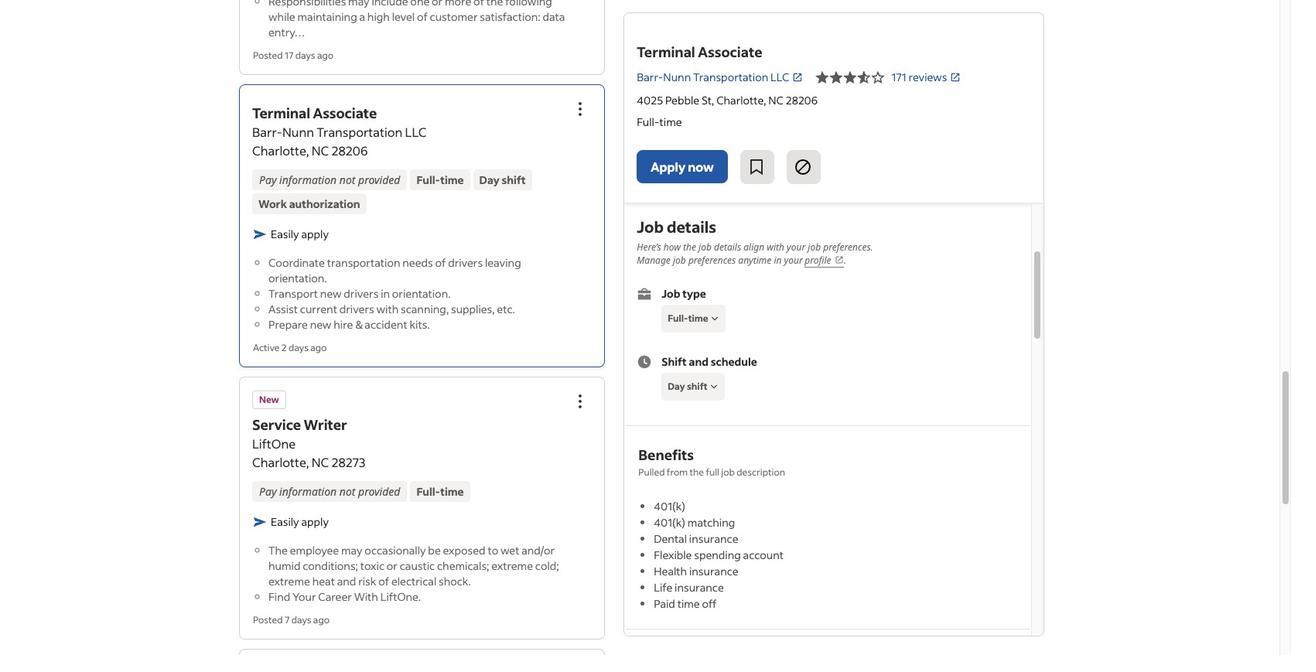 Task type: describe. For each thing, give the bounding box(es) containing it.
associate for terminal associate barr-nunn transportation llc charlotte, nc 28206
[[313, 104, 377, 122]]

1 vertical spatial drivers
[[344, 286, 379, 301]]

charlotte, inside the terminal associate barr-nunn transportation llc charlotte, nc 28206
[[252, 142, 309, 159]]

profile link
[[805, 254, 844, 268]]

hire
[[334, 317, 353, 332]]

0 vertical spatial charlotte,
[[716, 93, 766, 108]]

kits.
[[410, 317, 430, 332]]

day shift button
[[661, 373, 724, 401]]

to
[[488, 543, 498, 558]]

0 horizontal spatial shift
[[502, 173, 526, 187]]

0 vertical spatial nc
[[768, 93, 783, 108]]

be
[[428, 543, 441, 558]]

pebble
[[665, 93, 699, 108]]

following
[[505, 0, 552, 9]]

1 horizontal spatial 28206
[[785, 93, 817, 108]]

pay information not provided for charlotte, nc 28206
[[259, 173, 400, 187]]

1 vertical spatial orientation.
[[392, 286, 451, 301]]

7
[[285, 614, 290, 626]]

exposed
[[443, 543, 486, 558]]

may inside responsibilities may include one or more of the following while maintaining a high level of customer satisfaction: data entry…
[[348, 0, 370, 9]]

charlotte, inside liftone charlotte, nc 28273
[[252, 454, 309, 470]]

or inside responsibilities may include one or more of the following while maintaining a high level of customer satisfaction: data entry…
[[432, 0, 443, 9]]

information for barr-nunn transportation llc
[[279, 173, 337, 187]]

0 horizontal spatial orientation.
[[268, 271, 327, 285]]

type
[[682, 286, 706, 301]]

pay information not provided for charlotte, nc 28273
[[259, 484, 400, 499]]

terminal for terminal associate barr-nunn transportation llc charlotte, nc 28206
[[252, 104, 310, 122]]

writer
[[304, 415, 347, 434]]

2 401(k) from the top
[[654, 515, 685, 530]]

st,
[[701, 93, 714, 108]]

not for charlotte, nc 28206
[[339, 173, 355, 187]]

provided for charlotte, nc 28206
[[358, 173, 400, 187]]

0 vertical spatial drivers
[[448, 255, 483, 270]]

satisfaction:
[[480, 9, 540, 24]]

ago for liftone
[[313, 614, 330, 626]]

include
[[372, 0, 408, 9]]

&
[[355, 317, 363, 332]]

authorization
[[289, 197, 360, 211]]

nc inside the terminal associate barr-nunn transportation llc charlotte, nc 28206
[[312, 142, 329, 159]]

easily apply for charlotte, nc 28206
[[271, 227, 329, 241]]

level
[[392, 9, 415, 24]]

full-time inside button
[[667, 312, 708, 324]]

apply
[[650, 158, 685, 174]]

manage job preferences anytime in your
[[637, 254, 805, 267]]

or inside the employee may occasionally be exposed to wet and/or humid conditions; toxic or caustic chemicals; extreme cold; extreme heat and risk of electrical shock. find your career with liftone.
[[387, 559, 398, 573]]

data
[[543, 9, 565, 24]]

barr- inside the terminal associate barr-nunn transportation llc charlotte, nc 28206
[[252, 124, 282, 140]]

posted 17 days ago
[[253, 50, 333, 61]]

employee
[[290, 543, 339, 558]]

new
[[259, 394, 279, 405]]

3.6 out of 5 stars image
[[815, 68, 885, 87]]

0 vertical spatial ago
[[317, 50, 333, 61]]

supplies,
[[451, 302, 495, 316]]

transport
[[268, 286, 318, 301]]

active
[[253, 342, 280, 354]]

here's
[[637, 241, 661, 254]]

llc inside the terminal associate barr-nunn transportation llc charlotte, nc 28206
[[405, 124, 427, 140]]

job right manage
[[673, 254, 686, 267]]

nunn inside the terminal associate barr-nunn transportation llc charlotte, nc 28206
[[282, 124, 314, 140]]

how
[[663, 241, 680, 254]]

and/or
[[522, 543, 555, 558]]

entry…
[[268, 25, 305, 39]]

job for job details
[[637, 217, 663, 237]]

job left .
[[808, 241, 821, 254]]

preferences.
[[823, 241, 873, 254]]

4025
[[637, 93, 663, 108]]

17
[[285, 50, 294, 61]]

pulled
[[638, 466, 665, 478]]

1 401(k) from the top
[[654, 499, 685, 514]]

work authorization
[[258, 197, 360, 211]]

job for job type
[[661, 286, 680, 301]]

1 vertical spatial the
[[683, 241, 696, 254]]

job details
[[637, 217, 716, 237]]

assist
[[268, 302, 298, 316]]

toxic
[[360, 559, 385, 573]]

1 horizontal spatial with
[[767, 241, 784, 254]]

nc inside liftone charlotte, nc 28273
[[312, 454, 329, 470]]

from
[[666, 466, 687, 478]]

shift inside button
[[687, 380, 707, 392]]

day shift inside button
[[667, 380, 707, 392]]

barr- inside barr-nunn transportation llc link
[[637, 70, 663, 85]]

liftone
[[252, 436, 296, 452]]

2 vertical spatial drivers
[[339, 302, 374, 316]]

cold;
[[535, 559, 559, 573]]

your right align
[[786, 241, 805, 254]]

benefits
[[638, 445, 694, 464]]

of inside coordinate transportation needs of drivers leaving orientation. transport new drivers in orientation. assist current drivers with scanning, supplies, etc. prepare new hire & accident kits.
[[435, 255, 446, 270]]

service
[[252, 415, 301, 434]]

1 vertical spatial extreme
[[268, 574, 310, 589]]

with
[[354, 590, 378, 604]]

0 vertical spatial insurance
[[689, 531, 738, 546]]

1 vertical spatial new
[[310, 317, 331, 332]]

terminal associate
[[637, 43, 762, 61]]

job inside benefits pulled from the full job description
[[721, 466, 734, 478]]

current
[[300, 302, 337, 316]]

time inside button
[[688, 312, 708, 324]]

not interested image
[[794, 158, 812, 176]]

profile
[[805, 254, 831, 267]]

the inside responsibilities may include one or more of the following while maintaining a high level of customer satisfaction: data entry…
[[486, 0, 503, 9]]

28273
[[331, 454, 366, 470]]

posted for posted 17 days ago
[[253, 50, 283, 61]]

job right how
[[698, 241, 711, 254]]

0 vertical spatial llc
[[770, 70, 789, 85]]

pay for charlotte, nc 28206
[[259, 173, 277, 187]]

in inside coordinate transportation needs of drivers leaving orientation. transport new drivers in orientation. assist current drivers with scanning, supplies, etc. prepare new hire & accident kits.
[[381, 286, 390, 301]]

responsibilities may include one or more of the following while maintaining a high level of customer satisfaction: data entry…
[[268, 0, 565, 39]]

ago for barr-nunn transportation llc
[[310, 342, 327, 354]]

a
[[359, 9, 365, 24]]

career
[[318, 590, 352, 604]]

service writer button
[[252, 415, 347, 434]]

0 vertical spatial nunn
[[663, 70, 691, 85]]

0 vertical spatial details
[[666, 217, 716, 237]]

conditions;
[[303, 559, 358, 573]]

4025 pebble st, charlotte, nc 28206
[[637, 93, 817, 108]]

0 vertical spatial new
[[320, 286, 342, 301]]

customer
[[430, 9, 478, 24]]

manage
[[637, 254, 670, 267]]

2 vertical spatial insurance
[[674, 580, 724, 595]]

information for liftone
[[279, 484, 337, 499]]

needs
[[402, 255, 433, 270]]

align
[[743, 241, 764, 254]]

full-time button
[[661, 305, 725, 332]]

shift
[[661, 355, 686, 369]]

benefits pulled from the full job description
[[638, 445, 785, 478]]

days for barr-nunn transportation llc
[[289, 342, 309, 354]]

171 reviews link
[[891, 70, 961, 85]]



Task type: locate. For each thing, give the bounding box(es) containing it.
information up 'work authorization'
[[279, 173, 337, 187]]

0 horizontal spatial day
[[479, 173, 500, 187]]

job actions for terminal associate is collapsed image
[[571, 100, 589, 118]]

with right align
[[767, 241, 784, 254]]

2 pay information not provided from the top
[[259, 484, 400, 499]]

0 horizontal spatial day shift
[[479, 173, 526, 187]]

with
[[767, 241, 784, 254], [376, 302, 399, 316]]

posted
[[253, 50, 283, 61], [253, 614, 283, 626]]

details
[[666, 217, 716, 237], [714, 241, 741, 254]]

posted left '7'
[[253, 614, 283, 626]]

1 vertical spatial associate
[[313, 104, 377, 122]]

responsibilities
[[268, 0, 346, 9]]

1 vertical spatial llc
[[405, 124, 427, 140]]

coordinate transportation needs of drivers leaving orientation. transport new drivers in orientation. assist current drivers with scanning, supplies, etc. prepare new hire & accident kits.
[[268, 255, 521, 332]]

nunn
[[663, 70, 691, 85], [282, 124, 314, 140]]

posted 7 days ago
[[253, 614, 330, 626]]

1 vertical spatial not
[[339, 484, 355, 499]]

1 vertical spatial easily apply
[[271, 514, 329, 529]]

job
[[637, 217, 663, 237], [661, 286, 680, 301]]

while
[[268, 9, 295, 24]]

ago right 2
[[310, 342, 327, 354]]

pay for charlotte, nc 28273
[[259, 484, 277, 499]]

and right shift in the right of the page
[[689, 355, 708, 369]]

insurance
[[689, 531, 738, 546], [689, 564, 738, 579], [674, 580, 724, 595]]

apply now button
[[637, 150, 727, 183]]

1 vertical spatial pay
[[259, 484, 277, 499]]

apply now
[[650, 158, 713, 174]]

2
[[281, 342, 287, 354]]

0 vertical spatial pay
[[259, 173, 277, 187]]

provided down 28273 at the bottom left of page
[[358, 484, 400, 499]]

preferences
[[688, 254, 736, 267]]

the inside benefits pulled from the full job description
[[689, 466, 704, 478]]

insurance down spending
[[689, 564, 738, 579]]

.
[[844, 254, 846, 267]]

0 vertical spatial information
[[279, 173, 337, 187]]

orientation. down the coordinate
[[268, 271, 327, 285]]

1 vertical spatial barr-
[[252, 124, 282, 140]]

with up accident
[[376, 302, 399, 316]]

day inside button
[[667, 380, 685, 392]]

associate inside the terminal associate barr-nunn transportation llc charlotte, nc 28206
[[313, 104, 377, 122]]

28206 down the 3.6 out of 5 stars image
[[785, 93, 817, 108]]

may inside the employee may occasionally be exposed to wet and/or humid conditions; toxic or caustic chemicals; extreme cold; extreme heat and risk of electrical shock. find your career with liftone.
[[341, 543, 363, 558]]

description
[[736, 466, 785, 478]]

2 vertical spatial charlotte,
[[252, 454, 309, 470]]

1 vertical spatial in
[[381, 286, 390, 301]]

2 not from the top
[[339, 484, 355, 499]]

job left type
[[661, 286, 680, 301]]

job up "here's"
[[637, 217, 663, 237]]

0 horizontal spatial terminal
[[252, 104, 310, 122]]

nc
[[768, 93, 783, 108], [312, 142, 329, 159], [312, 454, 329, 470]]

barr-nunn transportation llc link
[[637, 69, 803, 86]]

1 posted from the top
[[253, 50, 283, 61]]

your
[[786, 241, 805, 254], [784, 254, 802, 267]]

and up the career
[[337, 574, 356, 589]]

electrical
[[391, 574, 437, 589]]

1 horizontal spatial llc
[[770, 70, 789, 85]]

orientation. up scanning,
[[392, 286, 451, 301]]

paid
[[654, 596, 675, 611]]

1 horizontal spatial or
[[432, 0, 443, 9]]

1 vertical spatial day shift
[[667, 380, 707, 392]]

2 vertical spatial the
[[689, 466, 704, 478]]

maintaining
[[297, 9, 357, 24]]

0 vertical spatial with
[[767, 241, 784, 254]]

of right risk
[[378, 574, 389, 589]]

schedule
[[710, 355, 757, 369]]

1 horizontal spatial terminal
[[637, 43, 695, 61]]

easily apply up the coordinate
[[271, 227, 329, 241]]

1 vertical spatial information
[[279, 484, 337, 499]]

with inside coordinate transportation needs of drivers leaving orientation. transport new drivers in orientation. assist current drivers with scanning, supplies, etc. prepare new hire & accident kits.
[[376, 302, 399, 316]]

1 vertical spatial or
[[387, 559, 398, 573]]

0 vertical spatial posted
[[253, 50, 283, 61]]

full-
[[637, 114, 659, 129], [417, 173, 440, 187], [667, 312, 688, 324], [417, 484, 440, 499]]

high
[[367, 9, 390, 24]]

apply for charlotte, nc 28206
[[301, 227, 329, 241]]

1 horizontal spatial day
[[667, 380, 685, 392]]

find
[[268, 590, 290, 604]]

not down 28273 at the bottom left of page
[[339, 484, 355, 499]]

401(k) 401(k) matching dental insurance flexible spending account health insurance life insurance paid time off
[[654, 499, 783, 611]]

0 vertical spatial easily
[[271, 227, 299, 241]]

spending
[[694, 548, 741, 562]]

apply for charlotte, nc 28273
[[301, 514, 329, 529]]

terminal inside the terminal associate barr-nunn transportation llc charlotte, nc 28206
[[252, 104, 310, 122]]

charlotte, down liftone
[[252, 454, 309, 470]]

pay down liftone
[[259, 484, 277, 499]]

ago right 17
[[317, 50, 333, 61]]

and
[[689, 355, 708, 369], [337, 574, 356, 589]]

in
[[774, 254, 781, 267], [381, 286, 390, 301]]

1 vertical spatial charlotte,
[[252, 142, 309, 159]]

details up how
[[666, 217, 716, 237]]

apply down 'work authorization'
[[301, 227, 329, 241]]

pay information not provided up 'authorization'
[[259, 173, 400, 187]]

0 horizontal spatial nunn
[[282, 124, 314, 140]]

0 vertical spatial 401(k)
[[654, 499, 685, 514]]

dental
[[654, 531, 687, 546]]

1 pay information not provided from the top
[[259, 173, 400, 187]]

information down liftone charlotte, nc 28273
[[279, 484, 337, 499]]

may up 'a' at the left of the page
[[348, 0, 370, 9]]

terminal down 17
[[252, 104, 310, 122]]

active 2 days ago
[[253, 342, 327, 354]]

0 vertical spatial provided
[[358, 173, 400, 187]]

pay information not provided
[[259, 173, 400, 187], [259, 484, 400, 499]]

drivers
[[448, 255, 483, 270], [344, 286, 379, 301], [339, 302, 374, 316]]

ago down the career
[[313, 614, 330, 626]]

pay information not provided down 28273 at the bottom left of page
[[259, 484, 400, 499]]

28206 inside the terminal associate barr-nunn transportation llc charlotte, nc 28206
[[331, 142, 368, 159]]

1 apply from the top
[[301, 227, 329, 241]]

0 vertical spatial orientation.
[[268, 271, 327, 285]]

barr- down terminal associate button
[[252, 124, 282, 140]]

1 vertical spatial ago
[[310, 342, 327, 354]]

the
[[486, 0, 503, 9], [683, 241, 696, 254], [689, 466, 704, 478]]

one
[[410, 0, 430, 9]]

day
[[479, 173, 500, 187], [667, 380, 685, 392]]

insurance down matching
[[689, 531, 738, 546]]

occasionally
[[365, 543, 426, 558]]

extreme down wet
[[491, 559, 533, 573]]

0 vertical spatial days
[[295, 50, 315, 61]]

risk
[[358, 574, 376, 589]]

1 vertical spatial job
[[661, 286, 680, 301]]

1 vertical spatial may
[[341, 543, 363, 558]]

off
[[702, 596, 716, 611]]

posted for posted 7 days ago
[[253, 614, 283, 626]]

0 vertical spatial barr-
[[637, 70, 663, 85]]

pay
[[259, 173, 277, 187], [259, 484, 277, 499]]

barr-nunn transportation llc
[[637, 70, 789, 85]]

liftone charlotte, nc 28273
[[252, 436, 366, 470]]

transportation inside the terminal associate barr-nunn transportation llc charlotte, nc 28206
[[317, 124, 403, 140]]

2 vertical spatial nc
[[312, 454, 329, 470]]

1 information from the top
[[279, 173, 337, 187]]

2 pay from the top
[[259, 484, 277, 499]]

0 horizontal spatial and
[[337, 574, 356, 589]]

1 easily apply from the top
[[271, 227, 329, 241]]

the left "full" on the bottom right
[[689, 466, 704, 478]]

2 apply from the top
[[301, 514, 329, 529]]

1 pay from the top
[[259, 173, 277, 187]]

0 vertical spatial and
[[689, 355, 708, 369]]

easily apply for charlotte, nc 28273
[[271, 514, 329, 529]]

easily up the coordinate
[[271, 227, 299, 241]]

the up the 'satisfaction:'
[[486, 0, 503, 9]]

1 vertical spatial days
[[289, 342, 309, 354]]

0 vertical spatial 28206
[[785, 93, 817, 108]]

heat
[[312, 574, 335, 589]]

0 horizontal spatial associate
[[313, 104, 377, 122]]

associate for terminal associate
[[698, 43, 762, 61]]

job actions for service writer is collapsed image
[[571, 392, 589, 411]]

nc left 28273 at the bottom left of page
[[312, 454, 329, 470]]

terminal for terminal associate
[[637, 43, 695, 61]]

days right 2
[[289, 342, 309, 354]]

work
[[258, 197, 287, 211]]

new
[[320, 286, 342, 301], [310, 317, 331, 332]]

1 vertical spatial nc
[[312, 142, 329, 159]]

1 horizontal spatial nunn
[[663, 70, 691, 85]]

your left the profile
[[784, 254, 802, 267]]

posted left 17
[[253, 50, 283, 61]]

matching
[[687, 515, 735, 530]]

nunn up pebble
[[663, 70, 691, 85]]

0 vertical spatial pay information not provided
[[259, 173, 400, 187]]

and inside the employee may occasionally be exposed to wet and/or humid conditions; toxic or caustic chemicals; extreme cold; extreme heat and risk of electrical shock. find your career with liftone.
[[337, 574, 356, 589]]

1 vertical spatial nunn
[[282, 124, 314, 140]]

save this job image
[[747, 158, 766, 176]]

171 reviews
[[891, 70, 947, 85]]

0 vertical spatial day shift
[[479, 173, 526, 187]]

2 information from the top
[[279, 484, 337, 499]]

nc down terminal associate button
[[312, 142, 329, 159]]

2 easily apply from the top
[[271, 514, 329, 529]]

0 vertical spatial or
[[432, 0, 443, 9]]

job right "full" on the bottom right
[[721, 466, 734, 478]]

1 vertical spatial apply
[[301, 514, 329, 529]]

easily up the
[[271, 514, 299, 529]]

0 vertical spatial apply
[[301, 227, 329, 241]]

new up current
[[320, 286, 342, 301]]

the right how
[[683, 241, 696, 254]]

in up accident
[[381, 286, 390, 301]]

1 vertical spatial easily
[[271, 514, 299, 529]]

easily for charlotte, nc 28206
[[271, 227, 299, 241]]

charlotte, down barr-nunn transportation llc link
[[716, 93, 766, 108]]

28206 down terminal associate button
[[331, 142, 368, 159]]

extreme down humid
[[268, 574, 310, 589]]

1 vertical spatial 28206
[[331, 142, 368, 159]]

0 horizontal spatial 28206
[[331, 142, 368, 159]]

1 horizontal spatial in
[[774, 254, 781, 267]]

shock.
[[439, 574, 471, 589]]

1 vertical spatial day
[[667, 380, 685, 392]]

apply up employee
[[301, 514, 329, 529]]

1 horizontal spatial extreme
[[491, 559, 533, 573]]

nc down barr-nunn transportation llc link
[[768, 93, 783, 108]]

pay up work
[[259, 173, 277, 187]]

anytime
[[738, 254, 771, 267]]

0 horizontal spatial transportation
[[317, 124, 403, 140]]

1 horizontal spatial orientation.
[[392, 286, 451, 301]]

service writer
[[252, 415, 347, 434]]

0 vertical spatial associate
[[698, 43, 762, 61]]

easily apply up employee
[[271, 514, 329, 529]]

0 vertical spatial extreme
[[491, 559, 533, 573]]

terminal up 4025 on the top of page
[[637, 43, 695, 61]]

1 not from the top
[[339, 173, 355, 187]]

insurance up off
[[674, 580, 724, 595]]

0 vertical spatial easily apply
[[271, 227, 329, 241]]

0 vertical spatial transportation
[[693, 70, 768, 85]]

details left align
[[714, 241, 741, 254]]

transportation down terminal associate button
[[317, 124, 403, 140]]

the
[[268, 543, 288, 558]]

0 vertical spatial terminal
[[637, 43, 695, 61]]

nunn down terminal associate button
[[282, 124, 314, 140]]

2 easily from the top
[[271, 514, 299, 529]]

1 provided from the top
[[358, 173, 400, 187]]

full- inside button
[[667, 312, 688, 324]]

0 horizontal spatial llc
[[405, 124, 427, 140]]

or right one
[[432, 0, 443, 9]]

in right the anytime
[[774, 254, 781, 267]]

terminal associate button
[[252, 104, 377, 122]]

job type
[[661, 286, 706, 301]]

charlotte, down terminal associate button
[[252, 142, 309, 159]]

2 provided from the top
[[358, 484, 400, 499]]

28206
[[785, 93, 817, 108], [331, 142, 368, 159]]

1 vertical spatial shift
[[687, 380, 707, 392]]

1 vertical spatial pay information not provided
[[259, 484, 400, 499]]

2 posted from the top
[[253, 614, 283, 626]]

chemicals;
[[437, 559, 489, 573]]

new down current
[[310, 317, 331, 332]]

days right '7'
[[291, 614, 311, 626]]

0 horizontal spatial with
[[376, 302, 399, 316]]

life
[[654, 580, 672, 595]]

not for charlotte, nc 28273
[[339, 484, 355, 499]]

0 horizontal spatial barr-
[[252, 124, 282, 140]]

0 vertical spatial job
[[637, 217, 663, 237]]

provided for charlotte, nc 28273
[[358, 484, 400, 499]]

1 vertical spatial details
[[714, 241, 741, 254]]

accident
[[365, 317, 407, 332]]

associate
[[698, 43, 762, 61], [313, 104, 377, 122]]

0 horizontal spatial or
[[387, 559, 398, 573]]

may up 'toxic'
[[341, 543, 363, 558]]

1 horizontal spatial transportation
[[693, 70, 768, 85]]

time inside 401(k) 401(k) matching dental insurance flexible spending account health insurance life insurance paid time off
[[677, 596, 700, 611]]

transportation up the 4025 pebble st, charlotte, nc 28206
[[693, 70, 768, 85]]

transportation
[[693, 70, 768, 85], [317, 124, 403, 140]]

provided up 'authorization'
[[358, 173, 400, 187]]

1 easily from the top
[[271, 227, 299, 241]]

easily for charlotte, nc 28273
[[271, 514, 299, 529]]

of inside the employee may occasionally be exposed to wet and/or humid conditions; toxic or caustic chemicals; extreme cold; extreme heat and risk of electrical shock. find your career with liftone.
[[378, 574, 389, 589]]

more
[[445, 0, 471, 9]]

171
[[891, 70, 906, 85]]

1 horizontal spatial day shift
[[667, 380, 707, 392]]

not up 'authorization'
[[339, 173, 355, 187]]

1 vertical spatial terminal
[[252, 104, 310, 122]]

not
[[339, 173, 355, 187], [339, 484, 355, 499]]

1 vertical spatial 401(k)
[[654, 515, 685, 530]]

of right "more"
[[474, 0, 484, 9]]

reviews
[[908, 70, 947, 85]]

1 horizontal spatial and
[[689, 355, 708, 369]]

or down occasionally
[[387, 559, 398, 573]]

time
[[659, 114, 682, 129], [440, 173, 464, 187], [688, 312, 708, 324], [440, 484, 464, 499], [677, 596, 700, 611]]

scanning,
[[401, 302, 449, 316]]

ago
[[317, 50, 333, 61], [310, 342, 327, 354], [313, 614, 330, 626]]

1 vertical spatial and
[[337, 574, 356, 589]]

etc.
[[497, 302, 515, 316]]

2 vertical spatial days
[[291, 614, 311, 626]]

of right needs
[[435, 255, 446, 270]]

0 vertical spatial may
[[348, 0, 370, 9]]

days right 17
[[295, 50, 315, 61]]

1 horizontal spatial associate
[[698, 43, 762, 61]]

0 vertical spatial day
[[479, 173, 500, 187]]

1 vertical spatial with
[[376, 302, 399, 316]]

account
[[743, 548, 783, 562]]

barr- up 4025 on the top of page
[[637, 70, 663, 85]]

coordinate
[[268, 255, 325, 270]]

of down one
[[417, 9, 428, 24]]

shift and schedule
[[661, 355, 757, 369]]

your
[[292, 590, 316, 604]]

0 horizontal spatial in
[[381, 286, 390, 301]]

0 vertical spatial not
[[339, 173, 355, 187]]

0 vertical spatial shift
[[502, 173, 526, 187]]

now
[[688, 158, 713, 174]]

1 horizontal spatial shift
[[687, 380, 707, 392]]

days for liftone
[[291, 614, 311, 626]]

liftone.
[[380, 590, 421, 604]]

1 vertical spatial insurance
[[689, 564, 738, 579]]



Task type: vqa. For each thing, say whether or not it's contained in the screenshot.
Companies to the top
no



